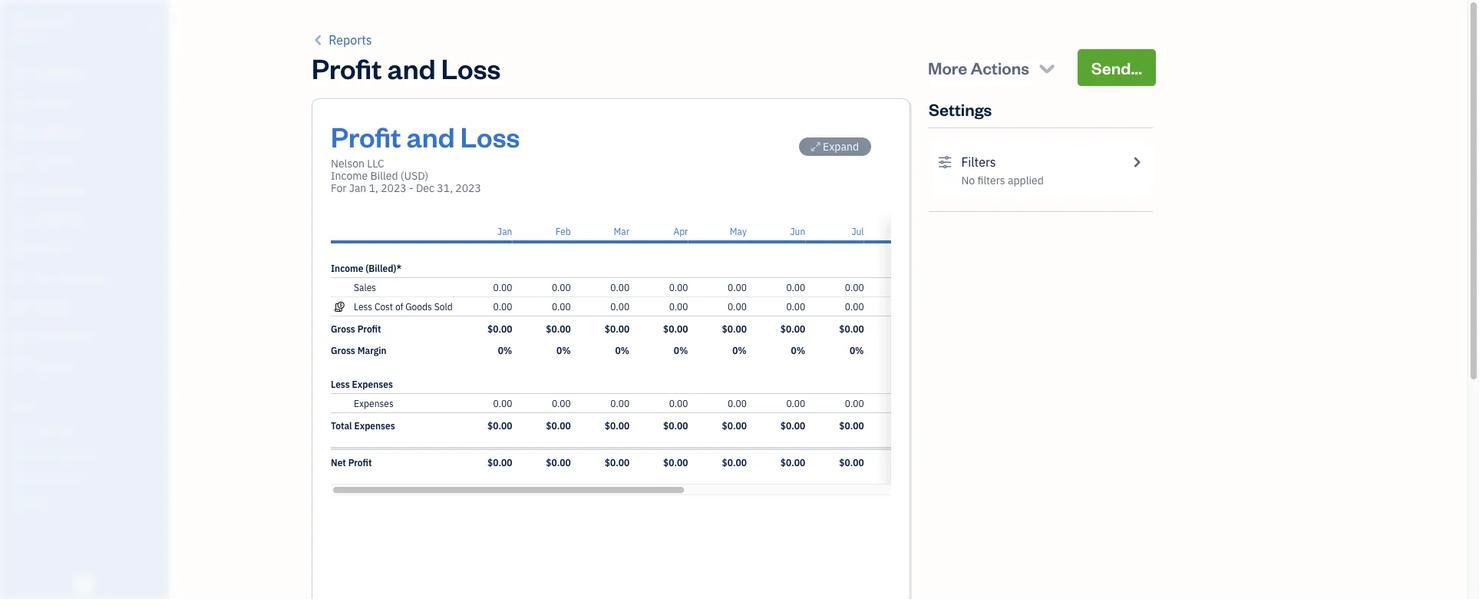 Task type: describe. For each thing, give the bounding box(es) containing it.
sales
[[354, 281, 376, 293]]

actions
[[971, 56, 1030, 78]]

1 2023 from the left
[[381, 181, 407, 195]]

dec
[[416, 181, 435, 195]]

cost
[[375, 300, 393, 313]]

money image
[[10, 300, 28, 316]]

4 0% from the left
[[674, 344, 689, 356]]

less expenses
[[331, 378, 393, 390]]

loss for profit and loss
[[441, 49, 501, 86]]

and for profit and loss
[[388, 49, 436, 86]]

profit down reports
[[312, 49, 382, 86]]

main element
[[0, 0, 207, 599]]

freshbooks image
[[72, 574, 97, 593]]

reports
[[329, 32, 372, 48]]

llc inside nelson llc owner
[[54, 13, 74, 30]]

project image
[[10, 242, 28, 257]]

category image
[[331, 397, 348, 409]]

loss for profit and loss nelson llc income billed (usd) for jan 1, 2023 - dec 31, 2023
[[461, 118, 520, 154]]

billed
[[371, 169, 398, 183]]

8 0% from the left
[[909, 344, 923, 356]]

applied
[[1008, 173, 1044, 187]]

more
[[928, 56, 968, 78]]

net profit
[[331, 456, 372, 468]]

jun
[[791, 225, 806, 237]]

2 0% from the left
[[557, 344, 571, 356]]

net
[[331, 456, 346, 468]]

sold
[[434, 300, 453, 313]]

send…
[[1092, 56, 1143, 78]]

no
[[962, 173, 975, 187]]

settings
[[929, 98, 992, 120]]

timer image
[[10, 271, 28, 286]]

1 horizontal spatial jan
[[498, 225, 513, 237]]

profit and loss nelson llc income billed (usd) for jan 1, 2023 - dec 31, 2023
[[331, 118, 520, 195]]

less cost of goods sold
[[354, 300, 453, 313]]

chevronleft image
[[312, 31, 326, 49]]

send… button
[[1078, 49, 1157, 86]]

llc inside profit and loss nelson llc income billed (usd) for jan 1, 2023 - dec 31, 2023
[[367, 156, 384, 170]]

dashboard image
[[10, 67, 28, 82]]

2 income from the top
[[331, 262, 364, 274]]

-
[[409, 181, 414, 195]]

no filters applied
[[962, 173, 1044, 187]]

filters
[[978, 173, 1006, 187]]

may
[[730, 225, 747, 237]]

aug
[[907, 225, 923, 237]]

nelson inside profit and loss nelson llc income billed (usd) for jan 1, 2023 - dec 31, 2023
[[331, 156, 365, 170]]

(billed)*
[[366, 262, 402, 274]]

expand image
[[812, 141, 821, 153]]

expand
[[823, 139, 859, 154]]

gross for gross profit
[[331, 323, 355, 335]]

1,
[[369, 181, 379, 195]]

jan inside profit and loss nelson llc income billed (usd) for jan 1, 2023 - dec 31, 2023
[[349, 181, 367, 195]]

chart image
[[10, 329, 28, 345]]

gross for gross margin
[[331, 344, 355, 356]]

chevronright image
[[1130, 153, 1144, 171]]

margin
[[358, 344, 387, 356]]

owner
[[12, 31, 41, 43]]

1 vertical spatial expenses
[[354, 397, 394, 409]]



Task type: locate. For each thing, give the bounding box(es) containing it.
2 2023 from the left
[[456, 181, 481, 195]]

total
[[331, 419, 352, 432]]

less for less expenses
[[331, 378, 350, 390]]

less
[[354, 300, 373, 313], [331, 378, 350, 390]]

more actions button
[[915, 49, 1072, 86]]

5 0% from the left
[[733, 344, 747, 356]]

report image
[[10, 359, 28, 374]]

nelson up the owner
[[12, 13, 52, 30]]

reports button
[[312, 31, 372, 49]]

bank connections image
[[12, 472, 164, 484]]

llc
[[54, 13, 74, 30], [367, 156, 384, 170]]

1 vertical spatial llc
[[367, 156, 384, 170]]

2 vertical spatial expenses
[[354, 419, 395, 432]]

team members image
[[12, 422, 164, 435]]

goods
[[406, 300, 432, 313]]

1 horizontal spatial less
[[354, 300, 373, 313]]

0 horizontal spatial less
[[331, 378, 350, 390]]

invoice image
[[10, 154, 28, 170]]

total expenses
[[331, 419, 395, 432]]

6 0% from the left
[[791, 344, 806, 356]]

settings image
[[939, 153, 953, 171]]

and
[[388, 49, 436, 86], [407, 118, 455, 154]]

2023
[[381, 181, 407, 195], [456, 181, 481, 195]]

0 vertical spatial income
[[331, 169, 368, 183]]

1 vertical spatial less
[[331, 378, 350, 390]]

items and services image
[[12, 447, 164, 459]]

income
[[331, 169, 368, 183], [331, 262, 364, 274]]

of
[[395, 300, 404, 313]]

expenses right "total"
[[354, 419, 395, 432]]

income up category icon at left top
[[331, 262, 364, 274]]

loss inside profit and loss nelson llc income billed (usd) for jan 1, 2023 - dec 31, 2023
[[461, 118, 520, 154]]

1 income from the top
[[331, 169, 368, 183]]

0 vertical spatial loss
[[441, 49, 501, 86]]

1 vertical spatial and
[[407, 118, 455, 154]]

and inside profit and loss nelson llc income billed (usd) for jan 1, 2023 - dec 31, 2023
[[407, 118, 455, 154]]

nelson inside nelson llc owner
[[12, 13, 52, 30]]

estimate image
[[10, 125, 28, 141]]

expense image
[[10, 213, 28, 228]]

1 vertical spatial loss
[[461, 118, 520, 154]]

filters
[[962, 154, 997, 170]]

profit right net
[[348, 456, 372, 468]]

0.00
[[493, 281, 513, 293], [552, 281, 571, 293], [611, 281, 630, 293], [669, 281, 689, 293], [728, 281, 747, 293], [787, 281, 806, 293], [845, 281, 864, 293], [904, 281, 923, 293], [493, 300, 513, 313], [552, 300, 571, 313], [611, 300, 630, 313], [669, 300, 689, 313], [728, 300, 747, 313], [787, 300, 806, 313], [845, 300, 864, 313], [904, 300, 923, 313], [493, 397, 513, 409], [552, 397, 571, 409], [611, 397, 630, 409], [669, 397, 689, 409], [728, 397, 747, 409], [787, 397, 806, 409], [845, 397, 864, 409], [904, 397, 923, 409]]

0 vertical spatial expenses
[[352, 378, 393, 390]]

1 vertical spatial income
[[331, 262, 364, 274]]

1 0% from the left
[[498, 344, 513, 356]]

expenses for less expenses
[[352, 378, 393, 390]]

0 vertical spatial less
[[354, 300, 373, 313]]

0 horizontal spatial 2023
[[381, 181, 407, 195]]

profit
[[312, 49, 382, 86], [331, 118, 401, 154], [358, 323, 381, 335], [348, 456, 372, 468]]

0 vertical spatial jan
[[349, 181, 367, 195]]

2023 right '31,'
[[456, 181, 481, 195]]

profit up margin on the bottom of page
[[358, 323, 381, 335]]

more actions
[[928, 56, 1030, 78]]

and right reports button
[[388, 49, 436, 86]]

0 vertical spatial and
[[388, 49, 436, 86]]

0 vertical spatial gross
[[331, 323, 355, 335]]

payment image
[[10, 184, 28, 199]]

and for profit and loss nelson llc income billed (usd) for jan 1, 2023 - dec 31, 2023
[[407, 118, 455, 154]]

0 vertical spatial llc
[[54, 13, 74, 30]]

nelson
[[12, 13, 52, 30], [331, 156, 365, 170]]

profit inside profit and loss nelson llc income billed (usd) for jan 1, 2023 - dec 31, 2023
[[331, 118, 401, 154]]

chevrondown image
[[1037, 57, 1058, 78]]

income inside profit and loss nelson llc income billed (usd) for jan 1, 2023 - dec 31, 2023
[[331, 169, 368, 183]]

expenses for total expenses
[[354, 419, 395, 432]]

$0.00
[[488, 323, 513, 335], [546, 323, 571, 335], [605, 323, 630, 335], [664, 323, 689, 335], [722, 323, 747, 335], [781, 323, 806, 335], [840, 323, 864, 335], [898, 323, 923, 335], [488, 419, 513, 432], [546, 419, 571, 432], [605, 419, 630, 432], [664, 419, 689, 432], [722, 419, 747, 432], [781, 419, 806, 432], [840, 419, 864, 432], [898, 419, 923, 432], [488, 456, 513, 468], [546, 456, 571, 468], [605, 456, 630, 468], [664, 456, 689, 468], [722, 456, 747, 468], [781, 456, 806, 468], [840, 456, 864, 468], [898, 456, 923, 468]]

7 0% from the left
[[850, 344, 864, 356]]

loss
[[441, 49, 501, 86], [461, 118, 520, 154]]

1 horizontal spatial 2023
[[456, 181, 481, 195]]

feb
[[556, 225, 571, 237]]

gross
[[331, 323, 355, 335], [331, 344, 355, 356]]

gross down 'gross profit'
[[331, 344, 355, 356]]

for
[[331, 181, 347, 195]]

gross up 'gross margin'
[[331, 323, 355, 335]]

income left '1,'
[[331, 169, 368, 183]]

profit and loss
[[312, 49, 501, 86]]

and up the "(usd)"
[[407, 118, 455, 154]]

1 vertical spatial nelson
[[331, 156, 365, 170]]

client image
[[10, 96, 28, 111]]

expenses
[[352, 378, 393, 390], [354, 397, 394, 409], [354, 419, 395, 432]]

settings image
[[12, 496, 164, 508]]

gross profit
[[331, 323, 381, 335]]

2 gross from the top
[[331, 344, 355, 356]]

1 horizontal spatial llc
[[367, 156, 384, 170]]

0 horizontal spatial nelson
[[12, 13, 52, 30]]

jan left '1,'
[[349, 181, 367, 195]]

0 vertical spatial nelson
[[12, 13, 52, 30]]

expenses down margin on the bottom of page
[[352, 378, 393, 390]]

apps image
[[12, 398, 164, 410]]

3 0% from the left
[[615, 344, 630, 356]]

less down sales
[[354, 300, 373, 313]]

1 gross from the top
[[331, 323, 355, 335]]

0 horizontal spatial llc
[[54, 13, 74, 30]]

jul
[[852, 225, 864, 237]]

jan left feb
[[498, 225, 513, 237]]

31,
[[437, 181, 453, 195]]

apr
[[674, 225, 689, 237]]

mar
[[614, 225, 630, 237]]

nelson llc owner
[[12, 13, 74, 43]]

income (billed)*
[[331, 262, 402, 274]]

profit up billed
[[331, 118, 401, 154]]

0 horizontal spatial jan
[[349, 181, 367, 195]]

jan
[[349, 181, 367, 195], [498, 225, 513, 237]]

(usd)
[[401, 169, 429, 183]]

nelson up for
[[331, 156, 365, 170]]

less up category image
[[331, 378, 350, 390]]

expenses down less expenses
[[354, 397, 394, 409]]

gross margin
[[331, 344, 387, 356]]

category image
[[331, 281, 348, 293]]

1 vertical spatial gross
[[331, 344, 355, 356]]

expand button
[[799, 137, 872, 156]]

1 horizontal spatial nelson
[[331, 156, 365, 170]]

1 vertical spatial jan
[[498, 225, 513, 237]]

2023 left -
[[381, 181, 407, 195]]

less for less cost of goods sold
[[354, 300, 373, 313]]

0%
[[498, 344, 513, 356], [557, 344, 571, 356], [615, 344, 630, 356], [674, 344, 689, 356], [733, 344, 747, 356], [791, 344, 806, 356], [850, 344, 864, 356], [909, 344, 923, 356]]



Task type: vqa. For each thing, say whether or not it's contained in the screenshot.


